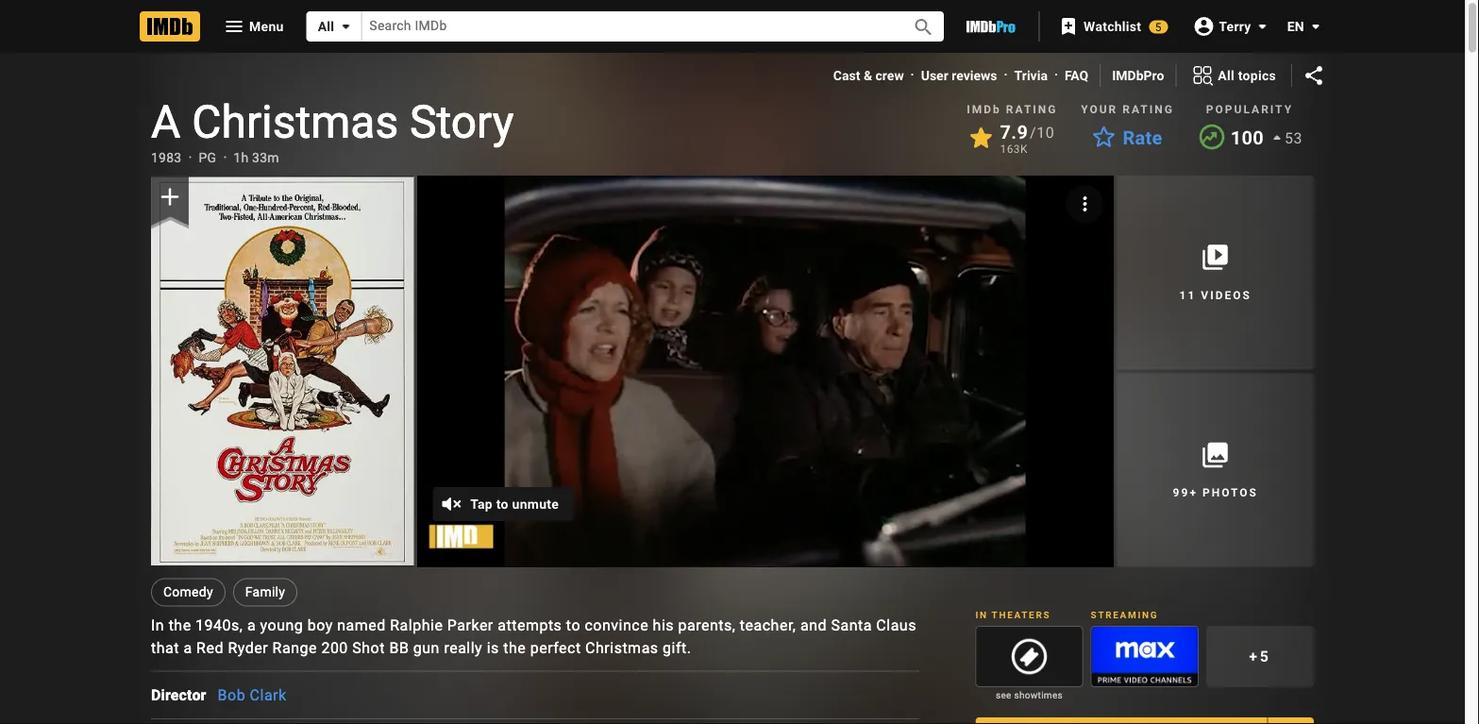 Task type: describe. For each thing, give the bounding box(es) containing it.
see showtimes image
[[977, 627, 1083, 687]]

99+
[[1174, 486, 1198, 500]]

watch 'a christmas story' | spotlight element
[[418, 176, 1114, 567]]

claus
[[877, 617, 917, 635]]

1 horizontal spatial group
[[976, 626, 1084, 688]]

family button
[[233, 579, 298, 607]]

pg button
[[199, 149, 217, 168]]

see
[[996, 690, 1012, 701]]

99+ photos button
[[1118, 373, 1315, 567]]

33m
[[252, 150, 279, 166]]

7.9 / 10 163k
[[1001, 121, 1055, 156]]

1h 33m
[[234, 150, 279, 166]]

his
[[653, 617, 674, 635]]

all topics
[[1219, 67, 1277, 83]]

topics
[[1239, 67, 1277, 83]]

1983 button
[[151, 149, 182, 168]]

named
[[337, 617, 386, 635]]

categories image
[[1192, 64, 1215, 87]]

reviews
[[952, 68, 998, 83]]

tap to unmute group
[[418, 176, 1114, 567]]

teacher,
[[740, 617, 797, 635]]

rate button
[[1082, 121, 1174, 155]]

user reviews button
[[922, 66, 998, 85]]

family
[[245, 585, 285, 600]]

11 videos
[[1180, 289, 1252, 302]]

home image
[[140, 11, 200, 42]]

0 vertical spatial christmas
[[192, 96, 399, 149]]

bob clark button
[[218, 687, 287, 705]]

1983
[[151, 150, 182, 166]]

menu image
[[223, 15, 246, 38]]

5
[[1156, 20, 1163, 34]]

convince
[[585, 617, 649, 635]]

video autoplay preference image
[[1074, 193, 1097, 215]]

imdbpro button
[[1113, 66, 1165, 85]]

in the 1940s, a young boy named ralphie parker attempts to convince his parents, teacher, and santa claus that a red ryder range 200 shot bb gun really is the perfect christmas gift.
[[151, 617, 917, 658]]

bob
[[218, 687, 246, 705]]

volume off image
[[440, 493, 463, 516]]

all for all topics
[[1219, 67, 1235, 83]]

trivia
[[1015, 68, 1048, 83]]

watchlist
[[1084, 18, 1142, 34]]

a christmas story
[[151, 96, 514, 149]]

53
[[1285, 129, 1303, 147]]

tap to unmute
[[471, 496, 559, 512]]

watch on max image
[[1092, 627, 1198, 687]]

11
[[1180, 289, 1197, 302]]

menu button
[[208, 11, 299, 42]]

/
[[1031, 123, 1037, 141]]

all topics button
[[1177, 60, 1292, 91]]

really
[[444, 640, 483, 658]]

none field inside 'all' search box
[[362, 12, 892, 41]]

arrow drop down image
[[335, 15, 357, 38]]

range
[[273, 640, 317, 658]]

in theaters
[[976, 609, 1051, 621]]

share on social media image
[[1303, 64, 1326, 87]]

director
[[151, 686, 206, 704]]

99+ photos
[[1174, 486, 1259, 500]]

bb
[[390, 640, 409, 658]]

cast
[[834, 68, 861, 83]]

rate
[[1123, 127, 1163, 149]]

watchlist image
[[1058, 15, 1081, 38]]

theaters
[[992, 609, 1051, 621]]

boy
[[308, 617, 333, 635]]

your
[[1082, 103, 1118, 116]]

faq
[[1065, 68, 1089, 83]]

christmas inside the in the 1940s, a young boy named ralphie parker attempts to convince his parents, teacher, and santa claus that a red ryder range 200 shot bb gun really is the perfect christmas gift.
[[586, 640, 659, 658]]

streaming
[[1091, 609, 1159, 621]]

imdb rating
[[967, 103, 1058, 116]]

7.9
[[1001, 121, 1029, 143]]

clark
[[250, 687, 287, 705]]

your rating
[[1082, 103, 1175, 116]]

trivia button
[[1015, 66, 1048, 85]]

+5 button
[[1207, 626, 1315, 688]]

all for all
[[318, 18, 335, 34]]

showtimes
[[1015, 690, 1063, 701]]

200
[[321, 640, 348, 658]]

is
[[487, 640, 499, 658]]

videos
[[1202, 289, 1252, 302]]

comedy
[[163, 585, 213, 600]]

100
[[1231, 127, 1265, 149]]



Task type: vqa. For each thing, say whether or not it's contained in the screenshot.
the left play arrow icon
no



Task type: locate. For each thing, give the bounding box(es) containing it.
1 horizontal spatial arrow drop down image
[[1305, 15, 1328, 38]]

0 vertical spatial all
[[318, 18, 335, 34]]

and
[[801, 617, 827, 635]]

group
[[151, 176, 414, 567], [976, 626, 1084, 688], [1091, 626, 1199, 688]]

see showtimes group
[[976, 626, 1084, 703]]

all
[[318, 18, 335, 34], [1219, 67, 1235, 83]]

to right tap
[[497, 496, 509, 512]]

1 vertical spatial christmas
[[586, 640, 659, 658]]

1 horizontal spatial to
[[567, 617, 581, 635]]

arrow drop down image
[[1252, 15, 1275, 38], [1305, 15, 1328, 38]]

gift.
[[663, 640, 692, 658]]

0 horizontal spatial the
[[169, 617, 191, 635]]

that
[[151, 640, 179, 658]]

a
[[151, 96, 181, 149]]

0 vertical spatial to
[[497, 496, 509, 512]]

a left red
[[184, 640, 192, 658]]

see full cast and crew element
[[151, 684, 218, 707]]

user
[[922, 68, 949, 83]]

all inside button
[[318, 18, 335, 34]]

the right is
[[504, 640, 526, 658]]

tap to unmute button
[[433, 488, 574, 522]]

christmas down convince on the left bottom of the page
[[586, 640, 659, 658]]

cast & crew button
[[834, 66, 905, 85]]

1 vertical spatial the
[[504, 640, 526, 658]]

0 horizontal spatial christmas
[[192, 96, 399, 149]]

bob clark
[[218, 687, 287, 705]]

christmas up the 33m
[[192, 96, 399, 149]]

1940s,
[[196, 617, 243, 635]]

1 horizontal spatial a
[[247, 617, 256, 635]]

all inside button
[[1219, 67, 1235, 83]]

santa
[[832, 617, 873, 635]]

None field
[[362, 12, 892, 41]]

the
[[169, 617, 191, 635], [504, 640, 526, 658]]

imdbpro
[[1113, 68, 1165, 83]]

1 horizontal spatial all
[[1219, 67, 1235, 83]]

arrow drop down image up share on social media icon
[[1305, 15, 1328, 38]]

in
[[976, 609, 989, 621]]

unmute
[[512, 496, 559, 512]]

0 horizontal spatial rating
[[1007, 103, 1058, 116]]

peter billingsley, melinda dillon, jeff gillen, and darren mcgavin in a christmas story (1983) image
[[151, 177, 414, 566]]

imdb
[[967, 103, 1002, 116]]

0 horizontal spatial all
[[318, 18, 335, 34]]

menu
[[249, 18, 284, 34]]

arrow drop down image inside en button
[[1305, 15, 1328, 38]]

All search field
[[307, 11, 945, 42]]

comedy button
[[151, 579, 226, 607]]

attempts
[[498, 617, 562, 635]]

11 videos button
[[1118, 176, 1315, 370]]

rating for your rating
[[1123, 103, 1175, 116]]

0 horizontal spatial group
[[151, 176, 414, 567]]

10
[[1037, 123, 1055, 141]]

0 vertical spatial the
[[169, 617, 191, 635]]

cast & crew
[[834, 68, 905, 83]]

parents,
[[679, 617, 736, 635]]

1 vertical spatial to
[[567, 617, 581, 635]]

young
[[260, 617, 303, 635]]

red
[[197, 640, 224, 658]]

1 horizontal spatial christmas
[[586, 640, 659, 658]]

crew
[[876, 68, 905, 83]]

parker
[[447, 617, 494, 635]]

2 horizontal spatial group
[[1091, 626, 1199, 688]]

to
[[497, 496, 509, 512], [567, 617, 581, 635]]

a up ryder
[[247, 617, 256, 635]]

rating up rate
[[1123, 103, 1175, 116]]

see showtimes
[[996, 690, 1063, 701]]

rating up /
[[1007, 103, 1058, 116]]

shot
[[353, 640, 385, 658]]

0 horizontal spatial to
[[497, 496, 509, 512]]

ralphie
[[390, 617, 443, 635]]

rating
[[1007, 103, 1058, 116], [1123, 103, 1175, 116]]

en button
[[1273, 9, 1328, 43]]

terry button
[[1184, 9, 1275, 43]]

the right the in
[[169, 617, 191, 635]]

163k
[[1001, 143, 1028, 156]]

1 horizontal spatial the
[[504, 640, 526, 658]]

ryder
[[228, 640, 268, 658]]

to inside button
[[497, 496, 509, 512]]

2 rating from the left
[[1123, 103, 1175, 116]]

perfect
[[531, 640, 581, 658]]

photos
[[1203, 486, 1259, 500]]

all right menu
[[318, 18, 335, 34]]

terry
[[1220, 18, 1252, 34]]

arrow drop down image left en
[[1252, 15, 1275, 38]]

gun
[[413, 640, 440, 658]]

submit search image
[[913, 16, 935, 39]]

1h
[[234, 150, 249, 166]]

video player application
[[418, 176, 1114, 567]]

a
[[247, 617, 256, 635], [184, 640, 192, 658]]

tap
[[471, 496, 493, 512]]

popularity
[[1207, 103, 1294, 116]]

christmas
[[192, 96, 399, 149], [586, 640, 659, 658]]

1 vertical spatial all
[[1219, 67, 1235, 83]]

&
[[864, 68, 873, 83]]

see showtimes link
[[976, 688, 1084, 703]]

account circle image
[[1193, 15, 1216, 38]]

Search IMDb text field
[[362, 12, 892, 41]]

to up "perfect"
[[567, 617, 581, 635]]

0 horizontal spatial arrow drop down image
[[1252, 15, 1275, 38]]

all button
[[307, 11, 362, 42]]

as we kick off the holiday season, we take a look back at one of our favorite christmas classics. image
[[418, 176, 1114, 567]]

to inside the in the 1940s, a young boy named ralphie parker attempts to convince his parents, teacher, and santa claus that a red ryder range 200 shot bb gun really is the perfect christmas gift.
[[567, 617, 581, 635]]

1 vertical spatial a
[[184, 640, 192, 658]]

all right categories image
[[1219, 67, 1235, 83]]

en
[[1288, 18, 1305, 34]]

0 horizontal spatial a
[[184, 640, 192, 658]]

pg
[[199, 150, 217, 166]]

0 vertical spatial a
[[247, 617, 256, 635]]

+5
[[1250, 648, 1272, 666]]

rating for imdb rating
[[1007, 103, 1058, 116]]

in
[[151, 617, 165, 635]]

story
[[410, 96, 514, 149]]

faq button
[[1065, 66, 1089, 85]]

1 rating from the left
[[1007, 103, 1058, 116]]

arrow drop up image
[[1267, 127, 1289, 149]]

1 horizontal spatial rating
[[1123, 103, 1175, 116]]

user reviews
[[922, 68, 998, 83]]



